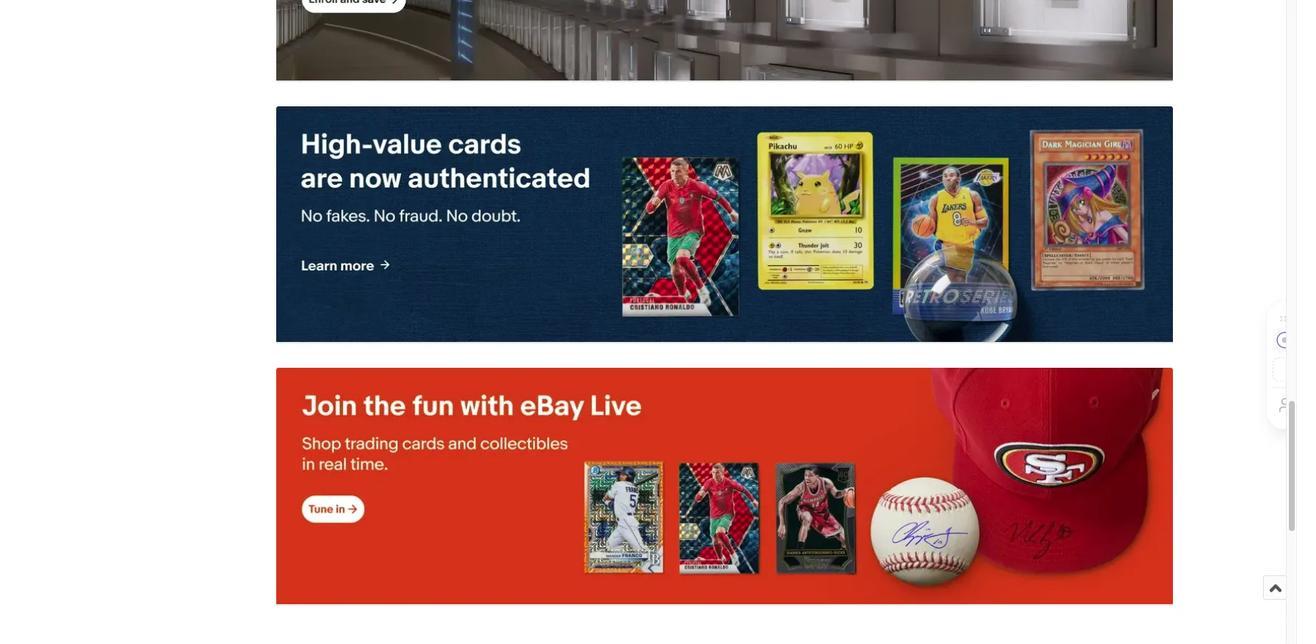 Task type: locate. For each thing, give the bounding box(es) containing it.
3 none text field from the top
[[276, 368, 1173, 605]]

none text field ebay live image
[[276, 368, 1173, 605]]

vault image image
[[276, 0, 1173, 80]]

1 vertical spatial none text field
[[276, 106, 1173, 343]]

0 vertical spatial none text field
[[276, 0, 1173, 81]]

None text field
[[276, 0, 1173, 81], [276, 106, 1173, 343], [276, 368, 1173, 605]]

2 vertical spatial none text field
[[276, 368, 1173, 605]]

2 none text field from the top
[[276, 106, 1173, 343]]

1 none text field from the top
[[276, 0, 1173, 81]]



Task type: vqa. For each thing, say whether or not it's contained in the screenshot.
2nd text box from the bottom
yes



Task type: describe. For each thing, give the bounding box(es) containing it.
high-value cards are now authenticated. learn more here. image
[[276, 106, 1173, 342]]

none text field high-value cards are now authenticated. learn more here.
[[276, 106, 1173, 343]]

ebay live image image
[[276, 368, 1173, 604]]

none text field vault image
[[276, 0, 1173, 81]]



